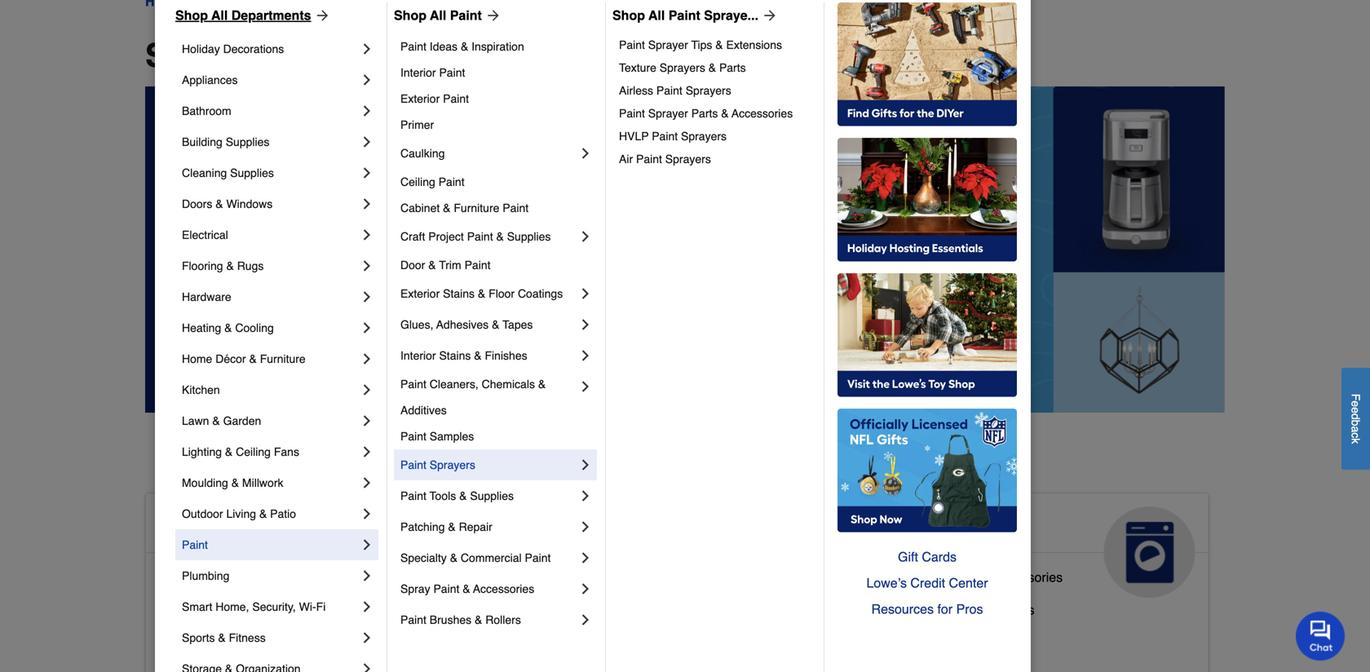 Task type: locate. For each thing, give the bounding box(es) containing it.
1 exterior from the top
[[401, 92, 440, 105]]

smart home, security, wi-fi
[[182, 600, 326, 613]]

e up d
[[1350, 401, 1363, 407]]

supplies up windows
[[230, 166, 274, 179]]

ceiling paint link
[[401, 169, 594, 195]]

paint down 'additives'
[[401, 430, 427, 443]]

0 horizontal spatial accessories
[[473, 582, 534, 595]]

specialty & commercial paint
[[401, 551, 551, 564]]

exterior stains & floor coatings
[[401, 287, 563, 300]]

ceiling up cabinet
[[401, 175, 435, 188]]

animal & pet care link
[[509, 493, 845, 598]]

appliances link down 'decorations'
[[182, 64, 359, 95]]

parts down cards
[[947, 570, 977, 585]]

& down accessible bedroom link at the bottom
[[218, 631, 226, 644]]

arrow right image inside shop all paint spraye... link
[[759, 7, 778, 24]]

appliances link up chillers
[[873, 493, 1209, 598]]

0 vertical spatial pet
[[628, 513, 663, 539]]

stains down trim
[[443, 287, 475, 300]]

sports
[[182, 631, 215, 644]]

spray paint & accessories link
[[401, 573, 578, 604]]

arrow right image up shop all departments
[[311, 7, 331, 24]]

arrow right image up paint ideas & inspiration link
[[482, 7, 502, 24]]

exterior up primer
[[401, 92, 440, 105]]

sports & fitness
[[182, 631, 266, 644]]

0 vertical spatial sprayer
[[648, 38, 688, 51]]

shop up holiday
[[175, 8, 208, 23]]

accessible bedroom link
[[159, 599, 278, 631]]

sprayer up texture sprayers & parts
[[648, 38, 688, 51]]

specialty
[[401, 551, 447, 564]]

2 vertical spatial home
[[271, 635, 306, 650]]

patching & repair link
[[401, 511, 578, 542]]

chevron right image for craft project paint & supplies
[[578, 228, 594, 245]]

1 vertical spatial bathroom
[[225, 570, 282, 585]]

0 vertical spatial interior
[[401, 66, 436, 79]]

cleaners,
[[430, 378, 479, 391]]

holiday decorations link
[[182, 33, 359, 64]]

arrow right image up extensions
[[759, 7, 778, 24]]

arrow right image inside shop all departments link
[[311, 7, 331, 24]]

accessible up the smart
[[159, 570, 221, 585]]

accessible up sports
[[159, 602, 221, 617]]

pet
[[628, 513, 663, 539], [523, 628, 542, 644]]

1 vertical spatial appliances link
[[873, 493, 1209, 598]]

& right doors
[[216, 197, 223, 210]]

3 arrow right image from the left
[[759, 7, 778, 24]]

chevron right image for glues, adhesives & tapes
[[578, 316, 594, 333]]

accessories down "airless paint sprayers" link
[[732, 107, 793, 120]]

interior up exterior paint
[[401, 66, 436, 79]]

accessible home image
[[377, 506, 469, 598]]

paint sprayers
[[401, 458, 475, 471]]

& right animal
[[605, 513, 622, 539]]

shop all departments
[[145, 37, 485, 74]]

1 horizontal spatial ceiling
[[401, 175, 435, 188]]

paint samples
[[401, 430, 474, 443]]

sprayers down samples
[[430, 458, 475, 471]]

furniture up craft project paint & supplies
[[454, 201, 500, 215]]

gift
[[898, 549, 918, 564]]

appliance parts & accessories
[[886, 570, 1063, 585]]

cards
[[922, 549, 957, 564]]

& right houses, at left bottom
[[634, 628, 643, 644]]

patching
[[401, 520, 445, 533]]

shop for shop all departments
[[175, 8, 208, 23]]

accessories up chillers
[[993, 570, 1063, 585]]

chevron right image for caulking
[[578, 145, 594, 162]]

1 accessible from the top
[[159, 513, 278, 539]]

0 horizontal spatial arrow right image
[[311, 7, 331, 24]]

outdoor
[[182, 507, 223, 520]]

& inside paint cleaners, chemicals & additives
[[538, 378, 546, 391]]

shop up texture
[[613, 8, 645, 23]]

arrow right image inside shop all paint link
[[482, 7, 502, 24]]

1 horizontal spatial arrow right image
[[482, 7, 502, 24]]

1 horizontal spatial furniture
[[454, 201, 500, 215]]

accessible bedroom
[[159, 602, 278, 617]]

3 shop from the left
[[613, 8, 645, 23]]

resources for pros
[[872, 602, 983, 617]]

& left rugs
[[226, 259, 234, 272]]

tips
[[691, 38, 712, 51]]

arrow right image for shop all paint
[[482, 7, 502, 24]]

2 horizontal spatial furniture
[[647, 628, 699, 644]]

departments for shop all departments
[[231, 8, 311, 23]]

cleaning supplies link
[[182, 157, 359, 188]]

hardware
[[182, 290, 231, 303]]

craft project paint & supplies
[[401, 230, 551, 243]]

0 horizontal spatial appliances
[[182, 73, 238, 86]]

appliances up cards
[[886, 513, 1008, 539]]

stains inside interior stains & finishes link
[[439, 349, 471, 362]]

exterior for exterior stains & floor coatings
[[401, 287, 440, 300]]

& right specialty
[[450, 551, 458, 564]]

paint up cabinet & furniture paint
[[439, 175, 465, 188]]

paint sprayer parts & accessories link
[[619, 102, 812, 125]]

0 horizontal spatial ceiling
[[236, 445, 271, 458]]

& up door & trim paint link
[[496, 230, 504, 243]]

1 vertical spatial exterior
[[401, 287, 440, 300]]

bathroom up building
[[182, 104, 231, 117]]

chat invite button image
[[1296, 611, 1346, 661]]

0 horizontal spatial pet
[[523, 628, 542, 644]]

a
[[1350, 426, 1363, 432]]

& right lawn
[[212, 414, 220, 427]]

chevron right image for doors & windows
[[359, 196, 375, 212]]

lawn & garden
[[182, 414, 261, 427]]

inspiration
[[472, 40, 524, 53]]

1 horizontal spatial pet
[[628, 513, 663, 539]]

paint down outdoor
[[182, 538, 208, 551]]

cleaning supplies
[[182, 166, 274, 179]]

& left cooling
[[224, 321, 232, 334]]

& right lighting
[[225, 445, 233, 458]]

0 vertical spatial parts
[[719, 61, 746, 74]]

accessible down the smart
[[159, 635, 221, 650]]

enjoy savings year-round. no matter what you're shopping for, find what you need at a great price. image
[[145, 86, 1225, 413]]

& left floor
[[478, 287, 486, 300]]

chevron right image for flooring & rugs
[[359, 258, 375, 274]]

shop all paint spraye... link
[[613, 6, 778, 25]]

ceiling up millwork
[[236, 445, 271, 458]]

1 sprayer from the top
[[648, 38, 688, 51]]

garden
[[223, 414, 261, 427]]

2 arrow right image from the left
[[482, 7, 502, 24]]

1 vertical spatial sprayer
[[648, 107, 688, 120]]

holiday hosting essentials. image
[[838, 138, 1017, 262]]

bathroom inside 'link'
[[182, 104, 231, 117]]

paint brushes & rollers
[[401, 613, 521, 626]]

& left trim
[[428, 259, 436, 272]]

home,
[[216, 600, 249, 613]]

paint right spray
[[434, 582, 460, 595]]

chillers
[[991, 602, 1035, 617]]

2 exterior from the top
[[401, 287, 440, 300]]

chevron right image for appliances
[[359, 72, 375, 88]]

chevron right image for lighting & ceiling fans
[[359, 444, 375, 460]]

f e e d b a c k
[[1350, 394, 1363, 444]]

cabinet & furniture paint link
[[401, 195, 594, 221]]

living
[[226, 507, 256, 520]]

interior inside interior stains & finishes link
[[401, 349, 436, 362]]

exterior down door
[[401, 287, 440, 300]]

2 sprayer from the top
[[648, 107, 688, 120]]

sprayers down 'paint sprayer parts & accessories'
[[681, 130, 727, 143]]

1 interior from the top
[[401, 66, 436, 79]]

0 horizontal spatial appliances link
[[182, 64, 359, 95]]

interior for interior stains & finishes
[[401, 349, 436, 362]]

smart home, security, wi-fi link
[[182, 591, 359, 622]]

paint sprayer tips & extensions
[[619, 38, 782, 51]]

departments inside shop all departments link
[[231, 8, 311, 23]]

sprayers down "hvlp paint sprayers"
[[665, 153, 711, 166]]

accessible entry & home link
[[159, 631, 306, 664]]

0 vertical spatial bathroom
[[182, 104, 231, 117]]

interior inside interior paint link
[[401, 66, 436, 79]]

ceiling inside 'link'
[[236, 445, 271, 458]]

wine
[[958, 602, 988, 617]]

beverage & wine chillers link
[[886, 599, 1035, 631]]

paint down animal
[[525, 551, 551, 564]]

shop all paint link
[[394, 6, 502, 25]]

1 vertical spatial stains
[[439, 349, 471, 362]]

&
[[716, 38, 723, 51], [461, 40, 468, 53], [709, 61, 716, 74], [721, 107, 729, 120], [216, 197, 223, 210], [443, 201, 451, 215], [496, 230, 504, 243], [428, 259, 436, 272], [226, 259, 234, 272], [478, 287, 486, 300], [492, 318, 500, 331], [224, 321, 232, 334], [474, 349, 482, 362], [249, 352, 257, 365], [538, 378, 546, 391], [212, 414, 220, 427], [225, 445, 233, 458], [231, 476, 239, 489], [459, 489, 467, 502], [259, 507, 267, 520], [605, 513, 622, 539], [448, 520, 456, 533], [450, 551, 458, 564], [981, 570, 990, 585], [463, 582, 470, 595], [945, 602, 954, 617], [475, 613, 482, 626], [634, 628, 643, 644], [218, 631, 226, 644], [259, 635, 268, 650]]

chevron right image for specialty & commercial paint
[[578, 550, 594, 566]]

0 horizontal spatial furniture
[[260, 352, 306, 365]]

spray
[[401, 582, 430, 595]]

paint up paint sprayer tips & extensions
[[669, 8, 701, 23]]

& up the wine
[[981, 570, 990, 585]]

supplies for livestock supplies
[[581, 596, 631, 611]]

2 vertical spatial parts
[[947, 570, 977, 585]]

stains up cleaners,
[[439, 349, 471, 362]]

1 arrow right image from the left
[[311, 7, 331, 24]]

0 horizontal spatial parts
[[691, 107, 718, 120]]

sprayer
[[648, 38, 688, 51], [648, 107, 688, 120]]

1 vertical spatial interior
[[401, 349, 436, 362]]

0 vertical spatial stains
[[443, 287, 475, 300]]

paint sprayers link
[[401, 449, 578, 480]]

additives
[[401, 404, 447, 417]]

airless paint sprayers link
[[619, 79, 812, 102]]

sprayer for parts
[[648, 107, 688, 120]]

2 horizontal spatial accessories
[[993, 570, 1063, 585]]

supplies
[[226, 135, 270, 148], [230, 166, 274, 179], [507, 230, 551, 243], [470, 489, 514, 502], [581, 596, 631, 611]]

parts inside paint sprayer parts & accessories link
[[691, 107, 718, 120]]

& up hvlp paint sprayers link
[[721, 107, 729, 120]]

1 shop from the left
[[175, 8, 208, 23]]

extensions
[[726, 38, 782, 51]]

1 horizontal spatial shop
[[394, 8, 427, 23]]

2 horizontal spatial arrow right image
[[759, 7, 778, 24]]

1 vertical spatial appliances
[[886, 513, 1008, 539]]

paint down paint samples at the bottom left
[[401, 458, 427, 471]]

0 horizontal spatial shop
[[175, 8, 208, 23]]

furniture down heating & cooling link
[[260, 352, 306, 365]]

home
[[182, 352, 212, 365], [285, 513, 348, 539], [271, 635, 306, 650]]

paint up hvlp on the top left of the page
[[619, 107, 645, 120]]

parts down "airless paint sprayers" link
[[691, 107, 718, 120]]

all up paint sprayer tips & extensions
[[649, 8, 665, 23]]

& right tips
[[716, 38, 723, 51]]

interior down glues,
[[401, 349, 436, 362]]

paint tools & supplies
[[401, 489, 514, 502]]

beds,
[[546, 628, 579, 644]]

lowe's
[[867, 575, 907, 591]]

electrical
[[182, 228, 228, 241]]

furniture right houses, at left bottom
[[647, 628, 699, 644]]

all up ideas
[[430, 8, 446, 23]]

shop
[[175, 8, 208, 23], [394, 8, 427, 23], [613, 8, 645, 23]]

parts inside "appliance parts & accessories" link
[[947, 570, 977, 585]]

chevron right image
[[359, 41, 375, 57], [359, 134, 375, 150], [578, 145, 594, 162], [359, 165, 375, 181], [359, 196, 375, 212], [359, 227, 375, 243], [359, 258, 375, 274], [578, 285, 594, 302], [578, 316, 594, 333], [359, 320, 375, 336], [359, 351, 375, 367], [578, 378, 594, 395], [359, 382, 375, 398], [359, 444, 375, 460], [578, 457, 594, 473], [359, 475, 375, 491], [359, 537, 375, 553], [578, 612, 594, 628]]

sprayers for airless paint sprayers
[[686, 84, 731, 97]]

plumbing link
[[182, 560, 359, 591]]

all down shop all departments link
[[235, 37, 276, 74]]

1 vertical spatial pet
[[523, 628, 542, 644]]

& left 'patio'
[[259, 507, 267, 520]]

accessories for appliance parts & accessories
[[993, 570, 1063, 585]]

2 shop from the left
[[394, 8, 427, 23]]

1 vertical spatial ceiling
[[236, 445, 271, 458]]

supplies up cleaning supplies
[[226, 135, 270, 148]]

moulding & millwork link
[[182, 467, 359, 498]]

4 accessible from the top
[[159, 635, 221, 650]]

pet beds, houses, & furniture link
[[523, 625, 699, 657]]

0 vertical spatial appliances
[[182, 73, 238, 86]]

2 interior from the top
[[401, 349, 436, 362]]

sprayers up 'paint sprayer parts & accessories'
[[686, 84, 731, 97]]

houses,
[[583, 628, 631, 644]]

chevron right image for home décor & furniture
[[359, 351, 375, 367]]

1 vertical spatial parts
[[691, 107, 718, 120]]

appliances down holiday
[[182, 73, 238, 86]]

stains inside exterior stains & floor coatings link
[[443, 287, 475, 300]]

security,
[[252, 600, 296, 613]]

2 horizontal spatial shop
[[613, 8, 645, 23]]

primer
[[401, 118, 434, 131]]

building supplies link
[[182, 126, 359, 157]]

bathroom up smart home, security, wi-fi
[[225, 570, 282, 585]]

accessories for spray paint & accessories
[[473, 582, 534, 595]]

chevron right image for paint
[[359, 537, 375, 553]]

sprayer up "hvlp paint sprayers"
[[648, 107, 688, 120]]

décor
[[216, 352, 246, 365]]

cabinet & furniture paint
[[401, 201, 529, 215]]

smart
[[182, 600, 212, 613]]

texture sprayers & parts link
[[619, 56, 812, 79]]

chevron right image
[[359, 72, 375, 88], [359, 103, 375, 119], [578, 228, 594, 245], [359, 289, 375, 305], [578, 347, 594, 364], [359, 413, 375, 429], [578, 488, 594, 504], [359, 506, 375, 522], [578, 519, 594, 535], [578, 550, 594, 566], [359, 568, 375, 584], [578, 581, 594, 597], [359, 599, 375, 615], [359, 630, 375, 646], [359, 661, 375, 672]]

0 vertical spatial furniture
[[454, 201, 500, 215]]

resources for pros link
[[838, 596, 1017, 622]]

spray paint & accessories
[[401, 582, 534, 595]]

departments up holiday decorations link
[[231, 8, 311, 23]]

0 vertical spatial exterior
[[401, 92, 440, 105]]

supplies up houses, at left bottom
[[581, 596, 631, 611]]

& right ideas
[[461, 40, 468, 53]]

plumbing
[[182, 569, 230, 582]]

accessible down moulding at bottom
[[159, 513, 278, 539]]

cooling
[[235, 321, 274, 334]]

parts inside texture sprayers & parts link
[[719, 61, 746, 74]]

shop all paint
[[394, 8, 482, 23]]

paint right trim
[[465, 259, 491, 272]]

arrow right image
[[311, 7, 331, 24], [482, 7, 502, 24], [759, 7, 778, 24]]

paint left tools
[[401, 489, 427, 502]]

3 accessible from the top
[[159, 602, 221, 617]]

rollers
[[486, 613, 521, 626]]

all up holiday decorations
[[211, 8, 228, 23]]

1 vertical spatial departments
[[285, 37, 485, 74]]

shop up paint ideas & inspiration
[[394, 8, 427, 23]]

parts
[[719, 61, 746, 74], [691, 107, 718, 120], [947, 570, 977, 585]]

1 horizontal spatial parts
[[719, 61, 746, 74]]

2 accessible from the top
[[159, 570, 221, 585]]

0 vertical spatial departments
[[231, 8, 311, 23]]

arrow right image for shop all paint spraye...
[[759, 7, 778, 24]]

air paint sprayers
[[619, 153, 711, 166]]

chevron right image for paint sprayers
[[578, 457, 594, 473]]

e up b at the right bottom of the page
[[1350, 407, 1363, 413]]

0 vertical spatial ceiling
[[401, 175, 435, 188]]

paint up air paint sprayers
[[652, 130, 678, 143]]

1 horizontal spatial accessories
[[732, 107, 793, 120]]

2 horizontal spatial parts
[[947, 570, 977, 585]]

paint up 'additives'
[[401, 378, 427, 391]]

visit the lowe's toy shop. image
[[838, 273, 1017, 397]]

shop for shop all paint spraye...
[[613, 8, 645, 23]]



Task type: describe. For each thing, give the bounding box(es) containing it.
supplies down paint sprayers link
[[470, 489, 514, 502]]

0 vertical spatial home
[[182, 352, 212, 365]]

moulding
[[182, 476, 228, 489]]

shop all paint spraye...
[[613, 8, 759, 23]]

kitchen link
[[182, 374, 359, 405]]

airless paint sprayers
[[619, 84, 731, 97]]

stains for exterior
[[443, 287, 475, 300]]

lawn
[[182, 414, 209, 427]]

& right entry
[[259, 635, 268, 650]]

chevron right image for electrical
[[359, 227, 375, 243]]

chevron right image for exterior stains & floor coatings
[[578, 285, 594, 302]]

doors
[[182, 197, 212, 210]]

ideas
[[430, 40, 458, 53]]

holiday decorations
[[182, 42, 284, 55]]

door & trim paint link
[[401, 252, 594, 278]]

chevron right image for paint cleaners, chemicals & additives
[[578, 378, 594, 395]]

tools
[[430, 489, 456, 502]]

1 vertical spatial furniture
[[260, 352, 306, 365]]

interior for interior paint
[[401, 66, 436, 79]]

c
[[1350, 432, 1363, 438]]

& left pros
[[945, 602, 954, 617]]

animal
[[523, 513, 599, 539]]

accessible for accessible bathroom
[[159, 570, 221, 585]]

patio
[[270, 507, 296, 520]]

& left rollers
[[475, 613, 482, 626]]

paint down ceiling paint link
[[503, 201, 529, 215]]

2 vertical spatial furniture
[[647, 628, 699, 644]]

chevron right image for sports & fitness
[[359, 630, 375, 646]]

animal & pet care image
[[741, 506, 832, 598]]

paint sprayer tips & extensions link
[[619, 33, 812, 56]]

all for shop all paint
[[430, 8, 446, 23]]

credit
[[911, 575, 945, 591]]

k
[[1350, 438, 1363, 444]]

f e e d b a c k button
[[1342, 368, 1370, 470]]

1 vertical spatial home
[[285, 513, 348, 539]]

exterior paint link
[[401, 86, 594, 112]]

paint down spray
[[401, 613, 427, 626]]

fitness
[[229, 631, 266, 644]]

cleaning
[[182, 166, 227, 179]]

accessible for accessible entry & home
[[159, 635, 221, 650]]

chevron right image for holiday decorations
[[359, 41, 375, 57]]

find gifts for the diyer. image
[[838, 2, 1017, 126]]

0 vertical spatial appliances link
[[182, 64, 359, 95]]

kitchen
[[182, 383, 220, 396]]

animal & pet care
[[523, 513, 663, 565]]

lighting
[[182, 445, 222, 458]]

& right 'décor'
[[249, 352, 257, 365]]

& inside 'link'
[[225, 445, 233, 458]]

all for shop all paint spraye...
[[649, 8, 665, 23]]

chevron right image for paint tools & supplies
[[578, 488, 594, 504]]

chevron right image for interior stains & finishes
[[578, 347, 594, 364]]

& left millwork
[[231, 476, 239, 489]]

1 e from the top
[[1350, 401, 1363, 407]]

paint tools & supplies link
[[401, 480, 578, 511]]

sprayers for hvlp paint sprayers
[[681, 130, 727, 143]]

shop
[[145, 37, 227, 74]]

chevron right image for kitchen
[[359, 382, 375, 398]]

chevron right image for paint brushes & rollers
[[578, 612, 594, 628]]

ceiling paint
[[401, 175, 465, 188]]

airless
[[619, 84, 653, 97]]

chevron right image for moulding & millwork
[[359, 475, 375, 491]]

arrow right image for shop all departments
[[311, 7, 331, 24]]

& left finishes
[[474, 349, 482, 362]]

glues,
[[401, 318, 434, 331]]

sprayers up airless paint sprayers
[[660, 61, 705, 74]]

bedroom
[[225, 602, 278, 617]]

care
[[523, 539, 573, 565]]

chevron right image for outdoor living & patio
[[359, 506, 375, 522]]

departments for shop all departments
[[285, 37, 485, 74]]

& right cabinet
[[443, 201, 451, 215]]

home décor & furniture
[[182, 352, 306, 365]]

shop all departments link
[[175, 6, 331, 25]]

exterior paint
[[401, 92, 469, 105]]

paint left ideas
[[401, 40, 427, 53]]

hvlp paint sprayers link
[[619, 125, 812, 148]]

1 horizontal spatial appliances link
[[873, 493, 1209, 598]]

spraye...
[[704, 8, 759, 23]]

paint up texture
[[619, 38, 645, 51]]

paint down cabinet & furniture paint
[[467, 230, 493, 243]]

officially licensed n f l gifts. shop now. image
[[838, 409, 1017, 533]]

home décor & furniture link
[[182, 343, 359, 374]]

gift cards
[[898, 549, 957, 564]]

& up paint brushes & rollers
[[463, 582, 470, 595]]

patching & repair
[[401, 520, 493, 533]]

lighting & ceiling fans
[[182, 445, 299, 458]]

chevron right image for patching & repair
[[578, 519, 594, 535]]

sprayers for air paint sprayers
[[665, 153, 711, 166]]

entry
[[225, 635, 256, 650]]

& down paint sprayer tips & extensions link
[[709, 61, 716, 74]]

chemicals
[[482, 378, 535, 391]]

accessible for accessible home
[[159, 513, 278, 539]]

craft
[[401, 230, 425, 243]]

supplies for building supplies
[[226, 135, 270, 148]]

paint right air
[[636, 153, 662, 166]]

cabinet
[[401, 201, 440, 215]]

paint down texture sprayers & parts
[[657, 84, 683, 97]]

heating
[[182, 321, 221, 334]]

craft project paint & supplies link
[[401, 221, 578, 252]]

paint inside paint cleaners, chemicals & additives
[[401, 378, 427, 391]]

lowe's credit center
[[867, 575, 988, 591]]

trim
[[439, 259, 461, 272]]

fi
[[316, 600, 326, 613]]

sprayer for tips
[[648, 38, 688, 51]]

paint cleaners, chemicals & additives link
[[401, 371, 578, 423]]

decorations
[[223, 42, 284, 55]]

adhesives
[[436, 318, 489, 331]]

2 e from the top
[[1350, 407, 1363, 413]]

texture
[[619, 61, 657, 74]]

paint down ideas
[[439, 66, 465, 79]]

chevron right image for building supplies
[[359, 134, 375, 150]]

chevron right image for plumbing
[[359, 568, 375, 584]]

chevron right image for lawn & garden
[[359, 413, 375, 429]]

flooring
[[182, 259, 223, 272]]

fans
[[274, 445, 299, 458]]

appliance
[[886, 570, 943, 585]]

stains for interior
[[439, 349, 471, 362]]

rugs
[[237, 259, 264, 272]]

accessible for accessible bedroom
[[159, 602, 221, 617]]

livestock
[[523, 596, 577, 611]]

bathroom link
[[182, 95, 359, 126]]

& right tools
[[459, 489, 467, 502]]

flooring & rugs
[[182, 259, 264, 272]]

all for shop all departments
[[211, 8, 228, 23]]

paint down interior paint
[[443, 92, 469, 105]]

paint up paint ideas & inspiration
[[450, 8, 482, 23]]

center
[[949, 575, 988, 591]]

glues, adhesives & tapes link
[[401, 309, 578, 340]]

accessible bathroom link
[[159, 566, 282, 599]]

pet inside animal & pet care
[[628, 513, 663, 539]]

paint link
[[182, 529, 359, 560]]

chevron right image for bathroom
[[359, 103, 375, 119]]

caulking
[[401, 147, 445, 160]]

chevron right image for heating & cooling
[[359, 320, 375, 336]]

chevron right image for smart home, security, wi-fi
[[359, 599, 375, 615]]

& inside animal & pet care
[[605, 513, 622, 539]]

glues, adhesives & tapes
[[401, 318, 533, 331]]

& left repair
[[448, 520, 456, 533]]

chevron right image for spray paint & accessories
[[578, 581, 594, 597]]

exterior for exterior paint
[[401, 92, 440, 105]]

shop for shop all paint
[[394, 8, 427, 23]]

specialty & commercial paint link
[[401, 542, 578, 573]]

chevron right image for cleaning supplies
[[359, 165, 375, 181]]

flooring & rugs link
[[182, 250, 359, 281]]

& left 'tapes'
[[492, 318, 500, 331]]

d
[[1350, 413, 1363, 420]]

supplies up door & trim paint link
[[507, 230, 551, 243]]

chevron right image for hardware
[[359, 289, 375, 305]]

1 horizontal spatial appliances
[[886, 513, 1008, 539]]

air paint sprayers link
[[619, 148, 812, 170]]

for
[[938, 602, 953, 617]]

interior paint
[[401, 66, 465, 79]]

supplies for cleaning supplies
[[230, 166, 274, 179]]

accessible bathroom
[[159, 570, 282, 585]]

beverage & wine chillers
[[886, 602, 1035, 617]]

building
[[182, 135, 223, 148]]

appliances image
[[1104, 506, 1196, 598]]



Task type: vqa. For each thing, say whether or not it's contained in the screenshot.
product
no



